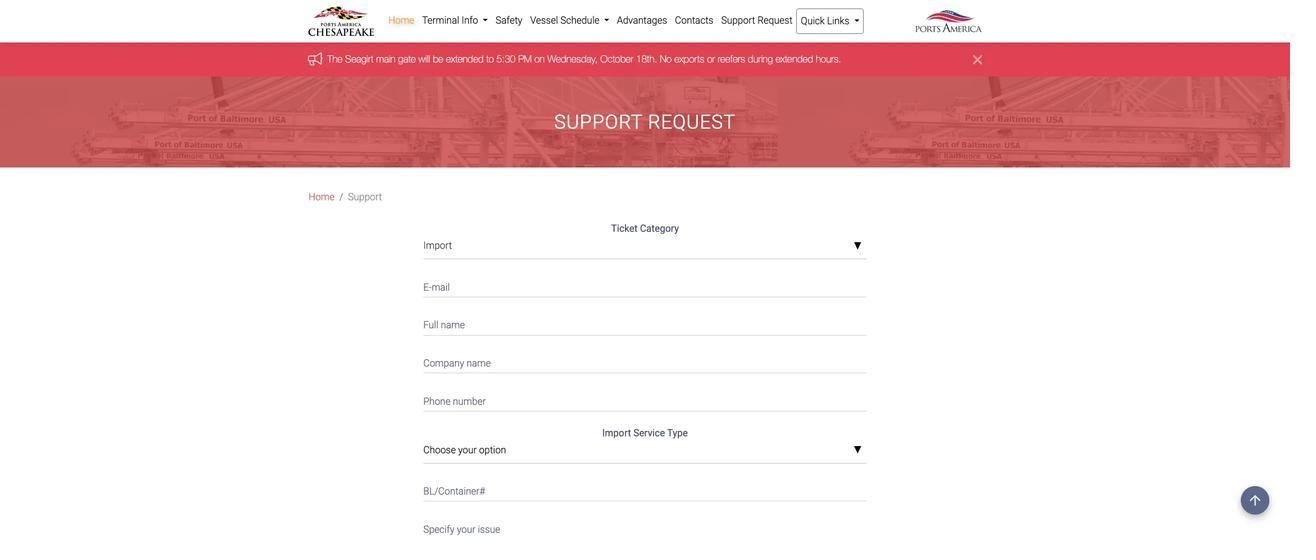 Task type: vqa. For each thing, say whether or not it's contained in the screenshot.
COMPANY
yes



Task type: locate. For each thing, give the bounding box(es) containing it.
0 horizontal spatial name
[[441, 320, 465, 331]]

your for specify
[[457, 524, 475, 536]]

1 vertical spatial home link
[[309, 190, 334, 205]]

0 horizontal spatial home link
[[309, 190, 334, 205]]

reefers
[[718, 54, 745, 65]]

support request link
[[717, 9, 796, 33]]

terminal info link
[[418, 9, 492, 33]]

support request
[[721, 15, 792, 26], [554, 111, 736, 134]]

quick links
[[801, 15, 852, 27]]

name right full
[[441, 320, 465, 331]]

company
[[423, 358, 464, 369]]

phone
[[423, 396, 450, 407]]

advantages link
[[613, 9, 671, 33]]

2 horizontal spatial support
[[721, 15, 755, 26]]

full
[[423, 320, 438, 331]]

1 vertical spatial name
[[467, 358, 491, 369]]

1 vertical spatial request
[[648, 111, 736, 134]]

company name
[[423, 358, 491, 369]]

1 horizontal spatial import
[[602, 427, 631, 439]]

name right company
[[467, 358, 491, 369]]

import for import service type
[[602, 427, 631, 439]]

0 vertical spatial your
[[458, 444, 477, 456]]

1 ▼ from the top
[[853, 242, 862, 251]]

0 vertical spatial ▼
[[853, 242, 862, 251]]

terminal
[[422, 15, 459, 26]]

0 horizontal spatial home
[[309, 192, 334, 203]]

1 horizontal spatial request
[[757, 15, 792, 26]]

0 vertical spatial name
[[441, 320, 465, 331]]

gate
[[398, 54, 416, 65]]

1 vertical spatial home
[[309, 192, 334, 203]]

import
[[423, 240, 452, 252], [602, 427, 631, 439]]

▼
[[853, 242, 862, 251], [853, 446, 862, 456]]

import service type
[[602, 427, 688, 439]]

0 horizontal spatial extended
[[446, 54, 484, 65]]

0 vertical spatial import
[[423, 240, 452, 252]]

Specify your issue text field
[[423, 516, 867, 548]]

import left service
[[602, 427, 631, 439]]

or
[[707, 54, 715, 65]]

pm
[[518, 54, 532, 65]]

name
[[441, 320, 465, 331], [467, 358, 491, 369]]

quick links link
[[796, 9, 864, 34]]

hours.
[[816, 54, 841, 65]]

1 horizontal spatial name
[[467, 358, 491, 369]]

seagirt
[[345, 54, 374, 65]]

1 vertical spatial import
[[602, 427, 631, 439]]

your for choose
[[458, 444, 477, 456]]

the seagirt main gate will be extended to 5:30 pm on wednesday, october 18th.  no exports or reefers during extended hours. alert
[[0, 43, 1290, 77]]

ticket
[[611, 223, 638, 235]]

safety
[[496, 15, 522, 26]]

extended left the "to"
[[446, 54, 484, 65]]

0 vertical spatial home
[[388, 15, 414, 26]]

home
[[388, 15, 414, 26], [309, 192, 334, 203]]

0 vertical spatial support
[[721, 15, 755, 26]]

choose your option
[[423, 444, 506, 456]]

0 horizontal spatial request
[[648, 111, 736, 134]]

type
[[667, 427, 688, 439]]

service
[[633, 427, 665, 439]]

0 vertical spatial home link
[[384, 9, 418, 33]]

your
[[458, 444, 477, 456], [457, 524, 475, 536]]

request
[[757, 15, 792, 26], [648, 111, 736, 134]]

1 horizontal spatial support
[[554, 111, 643, 134]]

extended right during
[[776, 54, 813, 65]]

import up e-mail
[[423, 240, 452, 252]]

0 horizontal spatial support
[[348, 192, 382, 203]]

advantages
[[617, 15, 667, 26]]

specify your issue
[[423, 524, 500, 536]]

0 vertical spatial support request
[[721, 15, 792, 26]]

support
[[721, 15, 755, 26], [554, 111, 643, 134], [348, 192, 382, 203]]

home link
[[384, 9, 418, 33], [309, 190, 334, 205]]

your left option in the bottom left of the page
[[458, 444, 477, 456]]

your left issue
[[457, 524, 475, 536]]

2 vertical spatial support
[[348, 192, 382, 203]]

bullhorn image
[[308, 52, 327, 65]]

go to top image
[[1241, 486, 1269, 515]]

1 vertical spatial support request
[[554, 111, 736, 134]]

during
[[748, 54, 773, 65]]

mail
[[432, 282, 450, 293]]

2 ▼ from the top
[[853, 446, 862, 456]]

the seagirt main gate will be extended to 5:30 pm on wednesday, october 18th.  no exports or reefers during extended hours.
[[327, 54, 841, 65]]

1 vertical spatial ▼
[[853, 446, 862, 456]]

be
[[433, 54, 443, 65]]

specify
[[423, 524, 455, 536]]

contacts link
[[671, 9, 717, 33]]

1 horizontal spatial extended
[[776, 54, 813, 65]]

0 horizontal spatial import
[[423, 240, 452, 252]]

main
[[376, 54, 396, 65]]

5:30
[[497, 54, 515, 65]]

issue
[[478, 524, 500, 536]]

phone number
[[423, 396, 486, 407]]

extended
[[446, 54, 484, 65], [776, 54, 813, 65]]

1 vertical spatial your
[[457, 524, 475, 536]]

choose
[[423, 444, 456, 456]]

october
[[600, 54, 633, 65]]

1 horizontal spatial home
[[388, 15, 414, 26]]



Task type: describe. For each thing, give the bounding box(es) containing it.
schedule
[[560, 15, 599, 26]]

2 extended from the left
[[776, 54, 813, 65]]

1 horizontal spatial home link
[[384, 9, 418, 33]]

the
[[327, 54, 342, 65]]

E-mail email field
[[423, 274, 867, 298]]

to
[[486, 54, 494, 65]]

name for full name
[[441, 320, 465, 331]]

BL/Container# text field
[[423, 478, 867, 502]]

info
[[462, 15, 478, 26]]

full name
[[423, 320, 465, 331]]

1 vertical spatial support
[[554, 111, 643, 134]]

import for import
[[423, 240, 452, 252]]

safety link
[[492, 9, 526, 33]]

option
[[479, 444, 506, 456]]

links
[[827, 15, 849, 27]]

vessel schedule
[[530, 15, 602, 26]]

terminal info
[[422, 15, 481, 26]]

contacts
[[675, 15, 713, 26]]

Company name text field
[[423, 350, 867, 374]]

wednesday,
[[547, 54, 598, 65]]

vessel
[[530, 15, 558, 26]]

ticket category
[[611, 223, 679, 235]]

vessel schedule link
[[526, 9, 613, 33]]

support request inside support request link
[[721, 15, 792, 26]]

18th.
[[636, 54, 657, 65]]

e-mail
[[423, 282, 450, 293]]

close image
[[973, 52, 982, 67]]

number
[[453, 396, 486, 407]]

Full name text field
[[423, 312, 867, 336]]

▼ for import
[[853, 242, 862, 251]]

will
[[418, 54, 430, 65]]

on
[[534, 54, 545, 65]]

▼ for choose your option
[[853, 446, 862, 456]]

exports
[[674, 54, 704, 65]]

name for company name
[[467, 358, 491, 369]]

e-
[[423, 282, 432, 293]]

Phone number text field
[[423, 388, 867, 412]]

bl/container#
[[423, 486, 486, 498]]

1 extended from the left
[[446, 54, 484, 65]]

the seagirt main gate will be extended to 5:30 pm on wednesday, october 18th.  no exports or reefers during extended hours. link
[[327, 54, 841, 65]]

quick
[[801, 15, 825, 27]]

no
[[660, 54, 672, 65]]

category
[[640, 223, 679, 235]]

0 vertical spatial request
[[757, 15, 792, 26]]



